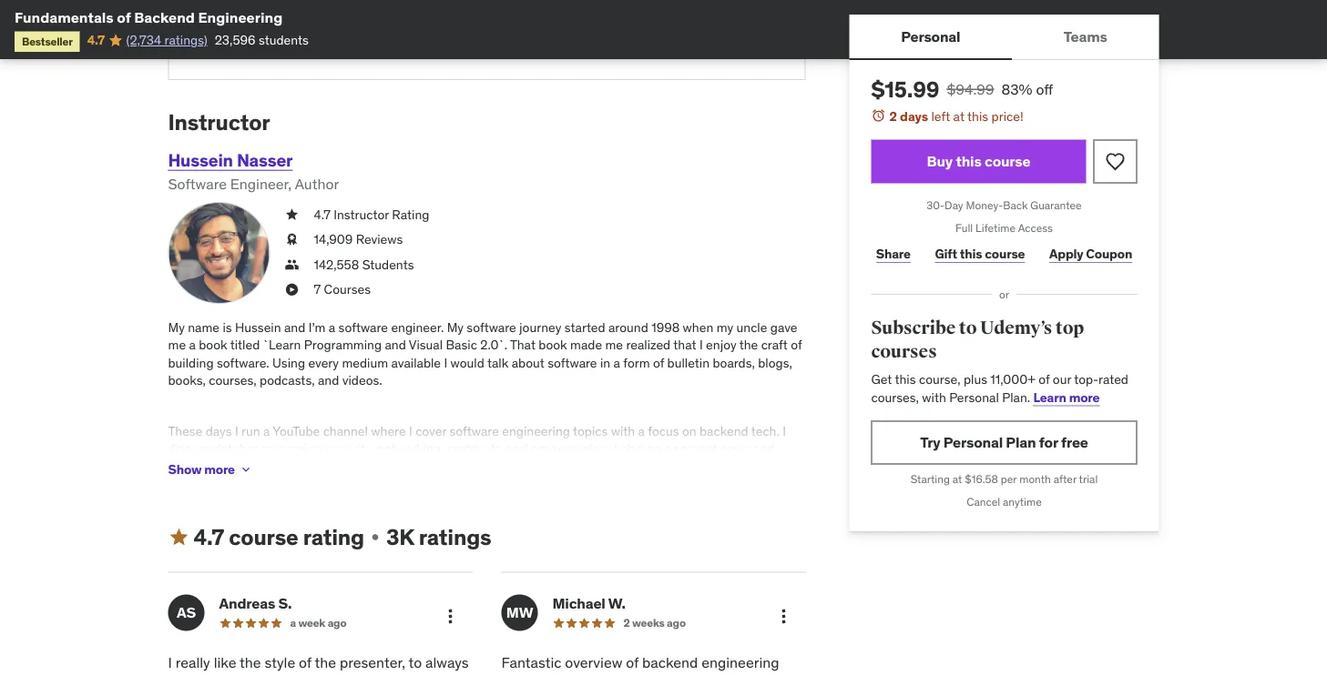 Task type: describe. For each thing, give the bounding box(es) containing it.
of up (2,734
[[117, 8, 131, 26]]

learn more
[[1034, 389, 1100, 406]]

presenter,
[[340, 655, 405, 673]]

xsmall image left 3k
[[368, 531, 383, 546]]

realized
[[626, 338, 671, 354]]

understand
[[206, 675, 280, 676]]

visual
[[409, 338, 443, 354]]

cancel
[[967, 495, 1000, 509]]

top
[[1056, 317, 1084, 340]]

i left would
[[444, 355, 447, 372]]

and up `learn
[[284, 320, 305, 336]]

and up available
[[385, 338, 406, 354]]

crushes
[[625, 675, 676, 676]]

of down gave
[[791, 338, 802, 354]]

software. inside my name is hussein and i'm a software engineer. my software journey started around 1998 when my uncle gave me a book titled `learn programming and visual basic 2.0`. that book made me realized that i enjoy the craft of building software. using every medium available i would talk about software in a form of bulletin boards, blogs, books, courses, podcasts, and videos.
[[217, 355, 269, 372]]

the up understand
[[240, 655, 261, 673]]

show
[[168, 462, 202, 478]]

journey
[[519, 320, 562, 336]]

money-
[[966, 199, 1003, 213]]

of inside fantastic overview of backend engineering concepts. hussein crushes yet anothe
[[626, 655, 639, 673]]

xsmall image for 142,558 students
[[285, 257, 299, 274]]

current
[[168, 459, 209, 476]]

talk
[[487, 355, 509, 372]]

hussein nasser image
[[168, 203, 270, 305]]

3k ratings
[[386, 524, 491, 552]]

2 weeks ago
[[624, 617, 686, 631]]

$45.97
[[236, 25, 292, 47]]

plan.
[[1002, 389, 1030, 406]]

ratings
[[419, 524, 491, 552]]

courses, inside my name is hussein and i'm a software engineer. my software journey started around 1998 when my uncle gave me a book titled `learn programming and visual basic 2.0`. that book made me realized that i enjoy the craft of building software. using every medium available i would talk about software in a form of bulletin boards, blogs, books, courses, podcasts, and videos.
[[209, 373, 257, 390]]

basic
[[446, 338, 477, 354]]

(2,734
[[126, 32, 161, 48]]

ago for presenter,
[[328, 617, 347, 631]]

a up building
[[189, 338, 196, 354]]

left
[[931, 108, 950, 124]]

discuss
[[168, 441, 211, 458]]

course,
[[919, 371, 961, 388]]

7
[[314, 282, 321, 299]]

full
[[956, 221, 973, 235]]

my
[[717, 320, 733, 336]]

`learn
[[263, 338, 301, 354]]

a left form
[[614, 355, 620, 372]]

14,909 reviews
[[314, 232, 403, 248]]

2 me from the left
[[605, 338, 623, 354]]

buy this course button
[[871, 140, 1086, 184]]

a up also
[[638, 424, 645, 440]]

backend
[[134, 8, 195, 26]]

additional actions for review by andreas s. image
[[440, 607, 461, 629]]

channel
[[323, 424, 368, 440]]

apply
[[1050, 246, 1084, 262]]

courses
[[324, 282, 371, 299]]

0 horizontal spatial to
[[189, 675, 202, 676]]

this for buy
[[956, 152, 982, 171]]

programming
[[304, 338, 382, 354]]

a week ago
[[290, 617, 347, 631]]

form
[[623, 355, 650, 372]]

1 my from the left
[[168, 320, 185, 336]]

field
[[288, 459, 313, 476]]

learn
[[1034, 389, 1067, 406]]

of inside these days i run a youtube channel where i cover software engineering topics with a focus on backend tech. i discuss databases, proxies, security, networking, protocols, and programming. i also cover recent news and current events in the field of software.
[[316, 459, 327, 476]]

databases,
[[214, 441, 276, 458]]

of inside get this course, plus 11,000+ of our top-rated courses, with personal plan.
[[1039, 371, 1050, 388]]

personal inside get this course, plus 11,000+ of our top-rated courses, with personal plan.
[[949, 389, 999, 406]]

engineer,
[[230, 175, 292, 194]]

to inside subscribe to udemy's top courses
[[959, 317, 977, 340]]

4.7 for 4.7 course rating
[[194, 524, 224, 552]]

a right run
[[263, 424, 270, 440]]

ago for crushes
[[667, 617, 686, 631]]

topics
[[573, 424, 608, 440]]

wishlist image
[[1105, 151, 1126, 173]]

engineering inside these days i run a youtube channel where i cover software engineering topics with a focus on backend tech. i discuss databases, proxies, security, networking, protocols, and programming. i also cover recent news and current events in the field of software.
[[502, 424, 570, 440]]

engineering inside fantastic overview of backend engineering concepts. hussein crushes yet anothe
[[702, 655, 779, 673]]

this for gift
[[960, 246, 982, 262]]

23,596 students
[[215, 32, 309, 48]]

apply coupon button
[[1045, 236, 1137, 273]]

days for 2
[[900, 108, 928, 124]]

course for gift this course
[[985, 246, 1025, 262]]

software down made
[[548, 355, 597, 372]]

things
[[314, 675, 354, 676]]

or
[[999, 288, 1009, 302]]

xsmall image inside 'show more' button
[[239, 463, 253, 478]]

software. inside these days i run a youtube channel where i cover software engineering topics with a focus on backend tech. i discuss databases, proxies, security, networking, protocols, and programming. i also cover recent news and current events in the field of software.
[[330, 459, 383, 476]]

how
[[283, 675, 310, 676]]

trial
[[1079, 473, 1098, 487]]

that
[[510, 338, 536, 354]]

1 me from the left
[[168, 338, 186, 354]]

hussein inside my name is hussein and i'm a software engineer. my software journey started around 1998 when my uncle gave me a book titled `learn programming and visual basic 2.0`. that book made me realized that i enjoy the craft of building software. using every medium available i would talk about software in a form of bulletin boards, blogs, books, courses, podcasts, and videos.
[[235, 320, 281, 336]]

when
[[683, 320, 714, 336]]

as
[[177, 605, 196, 623]]

83%
[[1002, 80, 1033, 98]]

always
[[425, 655, 469, 673]]

i right 'that'
[[700, 338, 703, 354]]

ratings)
[[164, 32, 207, 48]]

i really like the style of the presenter, to always try to understand how things work an
[[168, 655, 469, 676]]

students
[[259, 32, 309, 48]]

after
[[1054, 473, 1077, 487]]

enjoy
[[706, 338, 737, 354]]

the up things
[[315, 655, 336, 673]]

days for these
[[206, 424, 232, 440]]

this for get
[[895, 371, 916, 388]]

share button
[[871, 236, 916, 273]]

more for show more
[[204, 462, 235, 478]]

0 vertical spatial cover
[[416, 424, 446, 440]]

like
[[214, 655, 236, 673]]

the inside these days i run a youtube channel where i cover software engineering topics with a focus on backend tech. i discuss databases, proxies, security, networking, protocols, and programming. i also cover recent news and current events in the field of software.
[[266, 459, 285, 476]]

xsmall image left 14,909 at left top
[[285, 231, 299, 249]]

s.
[[278, 595, 292, 614]]

medium image
[[168, 527, 190, 549]]

andreas
[[219, 595, 275, 614]]

software inside these days i run a youtube channel where i cover software engineering topics with a focus on backend tech. i discuss databases, proxies, security, networking, protocols, and programming. i also cover recent news and current events in the field of software.
[[450, 424, 499, 440]]

videos.
[[342, 373, 382, 390]]

at inside starting at $16.58 per month after trial cancel anytime
[[953, 473, 962, 487]]

i left also
[[614, 441, 617, 458]]

engineer.
[[391, 320, 444, 336]]

teams
[[1064, 27, 1108, 45]]

and down every
[[318, 373, 339, 390]]

2 vertical spatial course
[[229, 524, 298, 552]]

total:
[[191, 25, 232, 47]]

where
[[371, 424, 406, 440]]

medium
[[342, 355, 388, 372]]

bestseller
[[22, 34, 73, 48]]

4.7 for 4.7 instructor rating
[[314, 207, 331, 223]]

in inside these days i run a youtube channel where i cover software engineering topics with a focus on backend tech. i discuss databases, proxies, security, networking, protocols, and programming. i also cover recent news and current events in the field of software.
[[253, 459, 264, 476]]

for
[[1039, 434, 1058, 452]]

per
[[1001, 473, 1017, 487]]

buy this course
[[927, 152, 1031, 171]]

these
[[168, 424, 203, 440]]

2 days left at this price!
[[890, 108, 1024, 124]]

i inside i really like the style of the presenter, to always try to understand how things work an
[[168, 655, 172, 673]]

every
[[308, 355, 339, 372]]

1 book from the left
[[199, 338, 227, 354]]

xsmall image for 7 courses
[[285, 282, 299, 300]]

price!
[[992, 108, 1024, 124]]

starting at $16.58 per month after trial cancel anytime
[[911, 473, 1098, 509]]

hussein inside fantastic overview of backend engineering concepts. hussein crushes yet anothe
[[568, 675, 621, 676]]

bulletin
[[667, 355, 710, 372]]



Task type: vqa. For each thing, say whether or not it's contained in the screenshot.
first xsmall icon from the bottom of the page
no



Task type: locate. For each thing, give the bounding box(es) containing it.
udemy's
[[980, 317, 1052, 340]]

to left udemy's
[[959, 317, 977, 340]]

this right the get
[[895, 371, 916, 388]]

$254.97
[[299, 26, 354, 45]]

access
[[1018, 221, 1053, 235]]

xsmall image left 142,558
[[285, 257, 299, 274]]

this right gift
[[960, 246, 982, 262]]

days left the left
[[900, 108, 928, 124]]

in down databases,
[[253, 459, 264, 476]]

2 for 2 days left at this price!
[[890, 108, 897, 124]]

1 horizontal spatial cover
[[647, 441, 678, 458]]

0 vertical spatial personal
[[901, 27, 961, 45]]

xsmall image left 7
[[285, 282, 299, 300]]

free
[[1061, 434, 1088, 452]]

2 left weeks on the bottom of the page
[[624, 617, 630, 631]]

0 vertical spatial instructor
[[168, 109, 270, 136]]

0 horizontal spatial 4.7
[[87, 32, 105, 48]]

personal button
[[849, 15, 1012, 58]]

0 horizontal spatial 2
[[624, 617, 630, 631]]

security,
[[326, 441, 374, 458]]

hussein down overview
[[568, 675, 621, 676]]

the left field
[[266, 459, 285, 476]]

0 horizontal spatial courses,
[[209, 373, 257, 390]]

the inside my name is hussein and i'm a software engineer. my software journey started around 1998 when my uncle gave me a book titled `learn programming and visual basic 2.0`. that book made me realized that i enjoy the craft of building software. using every medium available i would talk about software in a form of bulletin boards, blogs, books, courses, podcasts, and videos.
[[739, 338, 758, 354]]

1 vertical spatial cover
[[647, 441, 678, 458]]

4.7 course rating
[[194, 524, 364, 552]]

my up basic
[[447, 320, 464, 336]]

1 horizontal spatial software.
[[330, 459, 383, 476]]

i up networking,
[[409, 424, 412, 440]]

142,558 students
[[314, 257, 414, 273]]

to down really
[[189, 675, 202, 676]]

hussein inside hussein nasser software engineer, author
[[168, 150, 233, 171]]

1 vertical spatial to
[[409, 655, 422, 673]]

ago right weeks on the bottom of the page
[[667, 617, 686, 631]]

show more
[[168, 462, 235, 478]]

the down uncle
[[739, 338, 758, 354]]

me down around
[[605, 338, 623, 354]]

4.7 up 14,909 at left top
[[314, 207, 331, 223]]

1 vertical spatial 4.7
[[314, 207, 331, 223]]

programming.
[[531, 441, 611, 458]]

142,558
[[314, 257, 359, 273]]

fundamentals of backend engineering
[[15, 8, 283, 26]]

personal inside button
[[901, 27, 961, 45]]

0 horizontal spatial backend
[[642, 655, 698, 673]]

courses, inside get this course, plus 11,000+ of our top-rated courses, with personal plan.
[[871, 389, 919, 406]]

1 horizontal spatial 4.7
[[194, 524, 224, 552]]

also
[[621, 441, 644, 458]]

1 horizontal spatial 2
[[890, 108, 897, 124]]

our
[[1053, 371, 1071, 388]]

$15.99
[[871, 76, 940, 103]]

in inside my name is hussein and i'm a software engineer. my software journey started around 1998 when my uncle gave me a book titled `learn programming and visual basic 2.0`. that book made me realized that i enjoy the craft of building software. using every medium available i would talk about software in a form of bulletin boards, blogs, books, courses, podcasts, and videos.
[[600, 355, 611, 372]]

of up "crushes"
[[626, 655, 639, 673]]

0 vertical spatial backend
[[700, 424, 749, 440]]

me
[[168, 338, 186, 354], [605, 338, 623, 354]]

0 vertical spatial at
[[953, 108, 965, 124]]

hussein nasser link
[[168, 150, 293, 171]]

1 vertical spatial course
[[985, 246, 1025, 262]]

and right protocols,
[[507, 441, 528, 458]]

1 horizontal spatial courses,
[[871, 389, 919, 406]]

i up try
[[168, 655, 172, 673]]

show more button
[[168, 452, 253, 489]]

software
[[339, 320, 388, 336], [467, 320, 516, 336], [548, 355, 597, 372], [450, 424, 499, 440]]

1 xsmall image from the top
[[285, 257, 299, 274]]

fundamentals
[[15, 8, 114, 26]]

i left run
[[235, 424, 238, 440]]

software. down titled
[[217, 355, 269, 372]]

boards,
[[713, 355, 755, 372]]

get
[[871, 371, 892, 388]]

1 vertical spatial engineering
[[702, 655, 779, 673]]

$15.99 $94.99 83% off
[[871, 76, 1053, 103]]

1 vertical spatial xsmall image
[[285, 282, 299, 300]]

0 horizontal spatial more
[[204, 462, 235, 478]]

1 horizontal spatial ago
[[667, 617, 686, 631]]

author
[[295, 175, 339, 194]]

fantastic overview of backend engineering concepts. hussein crushes yet anothe
[[501, 655, 779, 676]]

alarm image
[[871, 108, 886, 123]]

0 vertical spatial with
[[922, 389, 946, 406]]

0 vertical spatial in
[[600, 355, 611, 372]]

0 vertical spatial xsmall image
[[285, 257, 299, 274]]

courses, down the get
[[871, 389, 919, 406]]

plan
[[1006, 434, 1036, 452]]

that
[[674, 338, 697, 354]]

focus
[[648, 424, 679, 440]]

0 horizontal spatial in
[[253, 459, 264, 476]]

course up back
[[985, 152, 1031, 171]]

additional actions for review by michael w. image
[[773, 607, 795, 629]]

my left name on the top
[[168, 320, 185, 336]]

concepts.
[[501, 675, 565, 676]]

0 horizontal spatial book
[[199, 338, 227, 354]]

1 horizontal spatial in
[[600, 355, 611, 372]]

xsmall image
[[285, 206, 299, 224], [285, 231, 299, 249], [239, 463, 253, 478], [368, 531, 383, 546]]

engineering down 'additional actions for review by michael w.' icon
[[702, 655, 779, 673]]

tech.
[[751, 424, 780, 440]]

this right buy
[[956, 152, 982, 171]]

courses, down titled
[[209, 373, 257, 390]]

of down realized
[[653, 355, 664, 372]]

1 vertical spatial in
[[253, 459, 264, 476]]

made
[[570, 338, 602, 354]]

day
[[945, 199, 963, 213]]

hussein up titled
[[235, 320, 281, 336]]

networking,
[[377, 441, 444, 458]]

i
[[700, 338, 703, 354], [444, 355, 447, 372], [235, 424, 238, 440], [409, 424, 412, 440], [783, 424, 786, 440], [614, 441, 617, 458], [168, 655, 172, 673]]

(2,734 ratings)
[[126, 32, 207, 48]]

anytime
[[1003, 495, 1042, 509]]

2 horizontal spatial 4.7
[[314, 207, 331, 223]]

i right tech.
[[783, 424, 786, 440]]

0 vertical spatial course
[[985, 152, 1031, 171]]

1 vertical spatial backend
[[642, 655, 698, 673]]

software up programming
[[339, 320, 388, 336]]

of up the how
[[299, 655, 312, 673]]

tab list containing personal
[[849, 15, 1159, 60]]

1 horizontal spatial to
[[409, 655, 422, 673]]

1 horizontal spatial instructor
[[334, 207, 389, 223]]

in down made
[[600, 355, 611, 372]]

2 horizontal spatial hussein
[[568, 675, 621, 676]]

backend up news
[[700, 424, 749, 440]]

this down the $94.99
[[968, 108, 989, 124]]

1 vertical spatial personal
[[949, 389, 999, 406]]

at left $16.58
[[953, 473, 962, 487]]

1 horizontal spatial backend
[[700, 424, 749, 440]]

a left week
[[290, 617, 296, 631]]

backend up yet
[[642, 655, 698, 673]]

try
[[920, 434, 941, 452]]

1 horizontal spatial more
[[1069, 389, 1100, 406]]

on
[[682, 424, 697, 440]]

fantastic
[[501, 655, 562, 673]]

and down tech.
[[753, 441, 774, 458]]

my
[[168, 320, 185, 336], [447, 320, 464, 336]]

personal up $16.58
[[944, 434, 1003, 452]]

gave
[[771, 320, 798, 336]]

2 vertical spatial personal
[[944, 434, 1003, 452]]

1 vertical spatial with
[[611, 424, 635, 440]]

4.7 down fundamentals
[[87, 32, 105, 48]]

youtube
[[273, 424, 320, 440]]

this inside 'button'
[[956, 152, 982, 171]]

0 vertical spatial engineering
[[502, 424, 570, 440]]

0 vertical spatial 2
[[890, 108, 897, 124]]

starting
[[911, 473, 950, 487]]

xsmall image down databases,
[[239, 463, 253, 478]]

0 horizontal spatial instructor
[[168, 109, 270, 136]]

1 horizontal spatial days
[[900, 108, 928, 124]]

days up databases,
[[206, 424, 232, 440]]

1 vertical spatial hussein
[[235, 320, 281, 336]]

1 horizontal spatial engineering
[[702, 655, 779, 673]]

2 ago from the left
[[667, 617, 686, 631]]

2 vertical spatial hussein
[[568, 675, 621, 676]]

1 horizontal spatial book
[[539, 338, 567, 354]]

engineering up the programming.
[[502, 424, 570, 440]]

personal up $15.99 at the right top
[[901, 27, 961, 45]]

0 vertical spatial to
[[959, 317, 977, 340]]

overview
[[565, 655, 623, 673]]

course
[[985, 152, 1031, 171], [985, 246, 1025, 262], [229, 524, 298, 552]]

days
[[900, 108, 928, 124], [206, 424, 232, 440]]

book down name on the top
[[199, 338, 227, 354]]

software up protocols,
[[450, 424, 499, 440]]

0 vertical spatial software.
[[217, 355, 269, 372]]

i'm
[[309, 320, 326, 336]]

with inside these days i run a youtube channel where i cover software engineering topics with a focus on backend tech. i discuss databases, proxies, security, networking, protocols, and programming. i also cover recent news and current events in the field of software.
[[611, 424, 635, 440]]

engineering
[[198, 8, 283, 26]]

subscribe to udemy's top courses
[[871, 317, 1084, 363]]

1 vertical spatial at
[[953, 473, 962, 487]]

1 vertical spatial days
[[206, 424, 232, 440]]

titled
[[230, 338, 260, 354]]

with up also
[[611, 424, 635, 440]]

1 vertical spatial more
[[204, 462, 235, 478]]

1 horizontal spatial with
[[922, 389, 946, 406]]

more inside 'show more' button
[[204, 462, 235, 478]]

2 vertical spatial 4.7
[[194, 524, 224, 552]]

teams button
[[1012, 15, 1159, 58]]

reviews
[[356, 232, 403, 248]]

software up 2.0`.
[[467, 320, 516, 336]]

software. down security,
[[330, 459, 383, 476]]

this
[[968, 108, 989, 124], [956, 152, 982, 171], [960, 246, 982, 262], [895, 371, 916, 388]]

cover up networking,
[[416, 424, 446, 440]]

personal down plus
[[949, 389, 999, 406]]

0 horizontal spatial with
[[611, 424, 635, 440]]

to
[[959, 317, 977, 340], [409, 655, 422, 673], [189, 675, 202, 676]]

backend inside these days i run a youtube channel where i cover software engineering topics with a focus on backend tech. i discuss databases, proxies, security, networking, protocols, and programming. i also cover recent news and current events in the field of software.
[[700, 424, 749, 440]]

instructor up hussein nasser link
[[168, 109, 270, 136]]

with inside get this course, plus 11,000+ of our top-rated courses, with personal plan.
[[922, 389, 946, 406]]

with down course,
[[922, 389, 946, 406]]

michael w.
[[553, 595, 626, 614]]

0 vertical spatial days
[[900, 108, 928, 124]]

0 vertical spatial 4.7
[[87, 32, 105, 48]]

more down top-
[[1069, 389, 1100, 406]]

course down lifetime
[[985, 246, 1025, 262]]

hussein nasser software engineer, author
[[168, 150, 339, 194]]

4.7 right medium image
[[194, 524, 224, 552]]

month
[[1020, 473, 1051, 487]]

instructor up "14,909 reviews"
[[334, 207, 389, 223]]

around
[[609, 320, 648, 336]]

1 horizontal spatial hussein
[[235, 320, 281, 336]]

xsmall image
[[285, 257, 299, 274], [285, 282, 299, 300]]

a right the "i'm"
[[329, 320, 335, 336]]

0 horizontal spatial engineering
[[502, 424, 570, 440]]

mw
[[506, 605, 533, 623]]

0 horizontal spatial hussein
[[168, 150, 233, 171]]

days inside these days i run a youtube channel where i cover software engineering topics with a focus on backend tech. i discuss databases, proxies, security, networking, protocols, and programming. i also cover recent news and current events in the field of software.
[[206, 424, 232, 440]]

course up the "andreas s." at the bottom of the page
[[229, 524, 298, 552]]

is
[[223, 320, 232, 336]]

0 horizontal spatial software.
[[217, 355, 269, 372]]

1 vertical spatial 2
[[624, 617, 630, 631]]

of right field
[[316, 459, 327, 476]]

0 vertical spatial more
[[1069, 389, 1100, 406]]

0 horizontal spatial cover
[[416, 424, 446, 440]]

cover down focus
[[647, 441, 678, 458]]

1 horizontal spatial me
[[605, 338, 623, 354]]

of left our
[[1039, 371, 1050, 388]]

hussein up software
[[168, 150, 233, 171]]

tab list
[[849, 15, 1159, 60]]

of
[[117, 8, 131, 26], [791, 338, 802, 354], [653, 355, 664, 372], [1039, 371, 1050, 388], [316, 459, 327, 476], [299, 655, 312, 673], [626, 655, 639, 673]]

uncle
[[737, 320, 767, 336]]

2 book from the left
[[539, 338, 567, 354]]

1 horizontal spatial my
[[447, 320, 464, 336]]

more for learn more
[[1069, 389, 1100, 406]]

this inside get this course, plus 11,000+ of our top-rated courses, with personal plan.
[[895, 371, 916, 388]]

off
[[1036, 80, 1053, 98]]

2 horizontal spatial to
[[959, 317, 977, 340]]

2 my from the left
[[447, 320, 464, 336]]

1 ago from the left
[[328, 617, 347, 631]]

course for buy this course
[[985, 152, 1031, 171]]

2 xsmall image from the top
[[285, 282, 299, 300]]

course inside 'button'
[[985, 152, 1031, 171]]

try personal plan for free link
[[871, 421, 1137, 465]]

yet
[[679, 675, 699, 676]]

0 horizontal spatial ago
[[328, 617, 347, 631]]

of inside i really like the style of the presenter, to always try to understand how things work an
[[299, 655, 312, 673]]

2
[[890, 108, 897, 124], [624, 617, 630, 631]]

1 vertical spatial software.
[[330, 459, 383, 476]]

backend inside fantastic overview of backend engineering concepts. hussein crushes yet anothe
[[642, 655, 698, 673]]

engineering
[[502, 424, 570, 440], [702, 655, 779, 673]]

try personal plan for free
[[920, 434, 1088, 452]]

top-
[[1074, 371, 1099, 388]]

available
[[391, 355, 441, 372]]

ago right week
[[328, 617, 347, 631]]

4.7 for 4.7
[[87, 32, 105, 48]]

0 horizontal spatial days
[[206, 424, 232, 440]]

1 vertical spatial instructor
[[334, 207, 389, 223]]

at right the left
[[953, 108, 965, 124]]

0 vertical spatial hussein
[[168, 150, 233, 171]]

more down databases,
[[204, 462, 235, 478]]

23,596
[[215, 32, 256, 48]]

back
[[1003, 199, 1028, 213]]

run
[[241, 424, 260, 440]]

2 vertical spatial to
[[189, 675, 202, 676]]

the
[[739, 338, 758, 354], [266, 459, 285, 476], [240, 655, 261, 673], [315, 655, 336, 673]]

xsmall image down author
[[285, 206, 299, 224]]

my name is hussein and i'm a software engineer. my software journey started around 1998 when my uncle gave me a book titled `learn programming and visual basic 2.0`. that book made me realized that i enjoy the craft of building software. using every medium available i would talk about software in a form of bulletin boards, blogs, books, courses, podcasts, and videos.
[[168, 320, 802, 390]]

to left always
[[409, 655, 422, 673]]

0 horizontal spatial me
[[168, 338, 186, 354]]

2 for 2 weeks ago
[[624, 617, 630, 631]]

me up building
[[168, 338, 186, 354]]

news
[[720, 441, 750, 458]]

11,000+
[[991, 371, 1036, 388]]

book down journey
[[539, 338, 567, 354]]

2 right the alarm icon
[[890, 108, 897, 124]]

0 horizontal spatial my
[[168, 320, 185, 336]]



